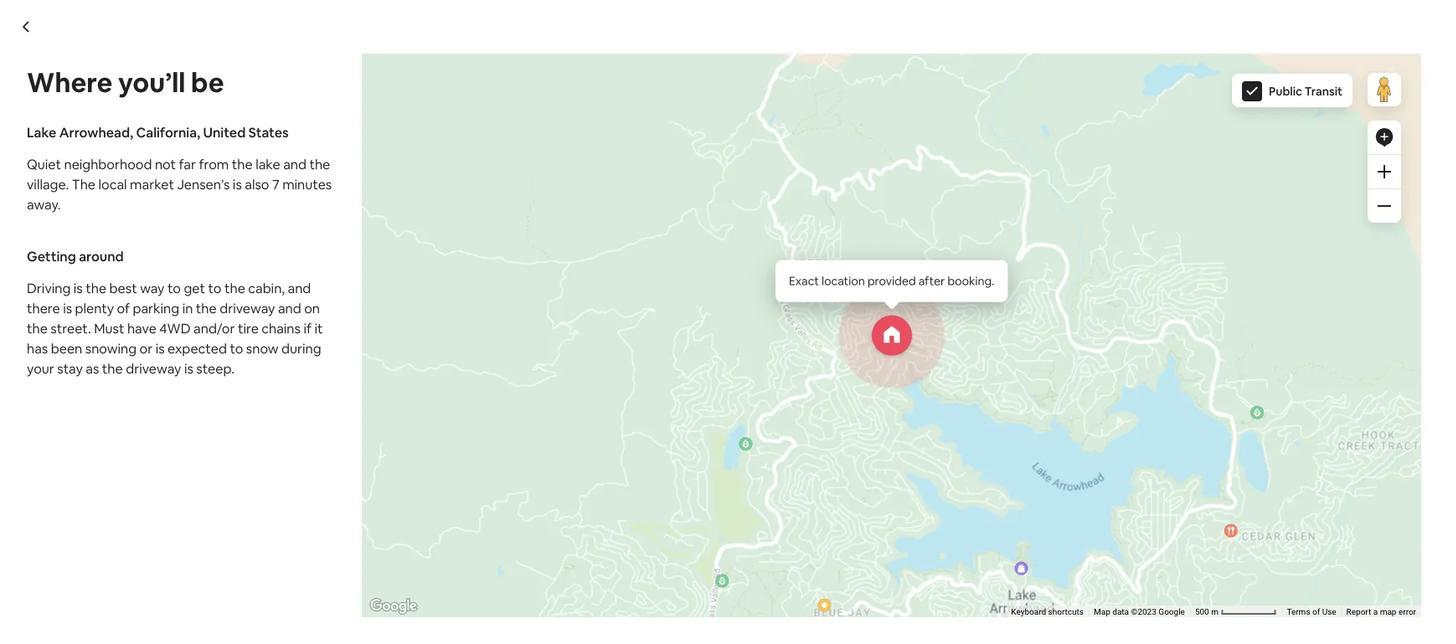 Task type: locate. For each thing, give the bounding box(es) containing it.
a inside where you'll be dialog
[[1374, 607, 1378, 617]]

0 vertical spatial 500 m button
[[962, 323, 1054, 335]]

map for report a map error link corresponding to the leftmost terms of use 'link'
[[1152, 324, 1169, 334]]

0 horizontal spatial driveway
[[126, 360, 181, 377]]

is
[[233, 175, 242, 193], [74, 279, 83, 297], [63, 299, 72, 317], [156, 340, 165, 357], [184, 360, 193, 377], [767, 393, 777, 410]]

quiet
[[27, 155, 61, 173], [255, 393, 289, 410]]

the
[[232, 155, 253, 173], [309, 155, 330, 173], [86, 279, 106, 297], [224, 279, 245, 297], [196, 299, 217, 317], [27, 320, 48, 337], [102, 360, 123, 377], [460, 393, 481, 410], [538, 393, 558, 410]]

zoom out image down zoom in image at the top right of page
[[1378, 199, 1391, 213]]

1 horizontal spatial terms of use
[[1287, 607, 1337, 617]]

keyboard shortcuts
[[783, 324, 856, 334], [1011, 607, 1084, 617]]

arrowhead, down during
[[287, 361, 362, 378]]

0 horizontal spatial map data ©2023 google
[[866, 324, 957, 334]]

report a map error link for terms of use 'link' inside the where you'll be dialog
[[1347, 607, 1416, 617]]

m
[[983, 324, 990, 334], [1211, 607, 1219, 617]]

1 vertical spatial 500 m button
[[1190, 606, 1282, 618]]

0 vertical spatial error
[[1171, 324, 1188, 334]]

google image down the october
[[366, 596, 421, 617]]

map data ©2023 google for the leftmost terms of use 'link'
[[866, 324, 957, 334]]

arrowhead, inside where you'll be dialog
[[59, 124, 133, 141]]

0 horizontal spatial a
[[1145, 324, 1150, 334]]

arrowhead,
[[59, 124, 133, 141], [287, 361, 362, 378]]

map data ©2023 google
[[866, 324, 957, 334], [1094, 607, 1185, 617]]

report a map error inside where you'll be dialog
[[1347, 607, 1416, 617]]

1 horizontal spatial market
[[665, 393, 709, 410]]

0 horizontal spatial 7
[[272, 175, 279, 193]]

map inside where you'll be dialog
[[1380, 607, 1397, 617]]

0 horizontal spatial of
[[117, 299, 130, 317]]

keyboard
[[783, 324, 818, 334], [1011, 607, 1046, 617]]

0 horizontal spatial keyboard
[[783, 324, 818, 334]]

google map
showing 2 points of interest. region
[[85, 0, 1372, 349]]

lake inside where you'll be dialog
[[27, 124, 56, 141]]

0 horizontal spatial your stay location, map pin image
[[704, 113, 745, 154]]

to left get
[[168, 279, 181, 297]]

©2023 for 500 m button in the where you'll be dialog
[[1131, 607, 1157, 617]]

to down tire
[[230, 340, 243, 357]]

zoom out image down zoom in icon
[[1150, 78, 1163, 92]]

0 vertical spatial the
[[72, 175, 95, 193]]

0 horizontal spatial california,
[[136, 124, 200, 141]]

2022-
[[916, 596, 951, 613]]

0 vertical spatial use
[[1094, 324, 1108, 334]]

0 horizontal spatial keyboard shortcuts button
[[783, 323, 856, 335]]

not inside where you'll be dialog
[[155, 155, 176, 173]]

far
[[179, 155, 196, 173], [407, 393, 424, 410]]

to
[[168, 279, 181, 297], [208, 279, 222, 297], [230, 340, 243, 357]]

neighborhood down where you'll be
[[64, 155, 152, 173]]

error inside where you'll be dialog
[[1399, 607, 1416, 617]]

1 horizontal spatial map data ©2023 google
[[1094, 607, 1185, 617]]

map inside where you'll be dialog
[[1094, 607, 1111, 617]]

1 vertical spatial united
[[431, 361, 474, 378]]

0 vertical spatial report a map error link
[[1118, 324, 1188, 334]]

1 vertical spatial error
[[1399, 607, 1416, 617]]

0 horizontal spatial report
[[1118, 324, 1143, 334]]

driveway down or
[[126, 360, 181, 377]]

lake arrowhead, california, united states
[[27, 124, 289, 141], [255, 361, 517, 378]]

in right joined
[[361, 556, 371, 572]]

500 m
[[967, 324, 993, 334], [1195, 607, 1221, 617]]

map data ©2023 google for terms of use 'link' inside the where you'll be dialog
[[1094, 607, 1185, 617]]

0 vertical spatial in
[[182, 299, 193, 317]]

1 vertical spatial states
[[477, 361, 517, 378]]

local inside quiet neighborhood not far from the lake and the village. the local market jensen's is also 7 minutes away.
[[98, 175, 127, 193]]

1 horizontal spatial states
[[477, 361, 517, 378]]

of for terms of use 'link' inside the where you'll be dialog
[[1313, 607, 1320, 617]]

lake down snow
[[255, 361, 285, 378]]

1 horizontal spatial google image
[[366, 596, 421, 617]]

expected
[[168, 340, 227, 357]]

1 horizontal spatial village.
[[561, 393, 604, 410]]

©2023 inside where you'll be dialog
[[1131, 607, 1157, 617]]

on
[[304, 299, 320, 317]]

0 horizontal spatial google
[[930, 324, 957, 334]]

500 m button for terms of use 'link' inside the where you'll be dialog
[[1190, 606, 1282, 618]]

1 vertical spatial of
[[1084, 324, 1092, 334]]

transit
[[1305, 84, 1343, 99]]

language english
[[731, 626, 841, 644]]

verified
[[440, 596, 487, 613]]

1 vertical spatial 7
[[807, 393, 814, 410]]

google inside where you'll be dialog
[[1159, 607, 1185, 617]]

where you'll be dialog
[[0, 0, 1448, 644]]

0 vertical spatial away.
[[27, 196, 61, 213]]

report a map error link inside where you'll be dialog
[[1347, 607, 1416, 617]]

snow
[[246, 340, 279, 357]]

it
[[315, 320, 323, 337]]

1 horizontal spatial jensen's
[[712, 393, 764, 410]]

1 horizontal spatial 500
[[1195, 607, 1209, 617]]

0 horizontal spatial m
[[983, 324, 990, 334]]

terms
[[1059, 324, 1082, 334], [1287, 607, 1311, 617]]

1 vertical spatial not
[[383, 393, 404, 410]]

keyboard inside where you'll be dialog
[[1011, 607, 1046, 617]]

from
[[199, 155, 229, 173], [427, 393, 457, 410]]

1 vertical spatial data
[[1113, 607, 1129, 617]]

1 horizontal spatial far
[[407, 393, 424, 410]]

terms of use link
[[1059, 324, 1108, 334], [1287, 607, 1337, 617]]

0 horizontal spatial map
[[866, 324, 882, 334]]

0 horizontal spatial minutes
[[282, 175, 332, 193]]

shortcuts inside where you'll be dialog
[[1048, 607, 1084, 617]]

from inside quiet neighborhood not far from the lake and the village. the local market jensen's is also 7 minutes away.
[[199, 155, 229, 173]]

0 vertical spatial quiet neighborhood not far from the lake and the village. the local market jensen's is also 7 minutes away.
[[27, 155, 332, 213]]

driving
[[27, 279, 71, 297]]

75
[[1041, 37, 1052, 50]]

jensen's
[[177, 175, 230, 193], [712, 393, 764, 410]]

error
[[1171, 324, 1188, 334], [1399, 607, 1416, 617]]

1 vertical spatial minutes
[[817, 393, 867, 410]]

cestrp-
[[863, 596, 916, 613]]

0 vertical spatial local
[[98, 175, 127, 193]]

plenty
[[75, 299, 114, 317]]

in down get
[[182, 299, 193, 317]]

1 vertical spatial use
[[1322, 607, 1337, 617]]

lake arrowhead, california, united states inside where you'll be dialog
[[27, 124, 289, 141]]

and
[[283, 155, 306, 173], [288, 279, 311, 297], [278, 299, 301, 317], [511, 393, 535, 410]]

shortcuts for terms of use 'link' inside the where you'll be dialog
[[1048, 607, 1084, 617]]

minutes
[[282, 175, 332, 193], [817, 393, 867, 410]]

street.
[[51, 320, 91, 337]]

1 vertical spatial keyboard shortcuts
[[1011, 607, 1084, 617]]

away.
[[27, 196, 61, 213], [869, 393, 903, 410]]

google image up during
[[259, 313, 315, 335]]

500 inside where you'll be dialog
[[1195, 607, 1209, 617]]

0 vertical spatial lake arrowhead, california, united states
[[27, 124, 289, 141]]

1 horizontal spatial minutes
[[817, 393, 867, 410]]

0 horizontal spatial 500
[[967, 324, 981, 334]]

use inside where you'll be dialog
[[1322, 607, 1337, 617]]

report a map error link for the leftmost terms of use 'link'
[[1118, 324, 1188, 334]]

0 vertical spatial lake
[[27, 124, 56, 141]]

your stay location, map pin image
[[704, 113, 745, 154], [872, 315, 912, 356]]

1 vertical spatial ©2023
[[1131, 607, 1157, 617]]

neighborhood down during
[[292, 393, 380, 410]]

1 horizontal spatial keyboard shortcuts button
[[1011, 606, 1084, 618]]

identity verified
[[390, 596, 487, 613]]

1 vertical spatial local
[[633, 393, 662, 410]]

500 for the leftmost terms of use 'link'
[[967, 324, 981, 334]]

map
[[1152, 324, 1169, 334], [1380, 607, 1397, 617]]

report a map error link
[[1118, 324, 1188, 334], [1347, 607, 1416, 617]]

1 horizontal spatial data
[[1113, 607, 1129, 617]]

1 horizontal spatial keyboard shortcuts
[[1011, 607, 1084, 617]]

0 vertical spatial your stay location, map pin image
[[704, 113, 745, 154]]

1 vertical spatial google
[[1159, 607, 1185, 617]]

0 horizontal spatial 500 m
[[967, 324, 993, 334]]

lake arrowhead, california, united states down you'll
[[27, 124, 289, 141]]

1 vertical spatial away.
[[869, 393, 903, 410]]

hosted
[[322, 527, 386, 551]]

1 horizontal spatial quiet
[[255, 393, 289, 410]]

is inside quiet neighborhood not far from the lake and the village. the local market jensen's is also 7 minutes away.
[[233, 175, 242, 193]]

0 horizontal spatial away.
[[27, 196, 61, 213]]

your
[[27, 360, 54, 377]]

0 vertical spatial terms
[[1059, 324, 1082, 334]]

registration number : cestrp-2022-00183
[[731, 596, 988, 613]]

1 vertical spatial lake arrowhead, california, united states
[[255, 361, 517, 378]]

0 horizontal spatial in
[[182, 299, 193, 317]]

500 m button
[[962, 323, 1054, 335], [1190, 606, 1282, 618]]

number
[[808, 596, 857, 613]]

california,
[[136, 124, 200, 141], [364, 361, 429, 378]]

0 vertical spatial united
[[203, 124, 246, 141]]

of for the leftmost terms of use 'link'
[[1084, 324, 1092, 334]]

google
[[930, 324, 957, 334], [1159, 607, 1185, 617]]

0 horizontal spatial zoom out image
[[1150, 78, 1163, 92]]

a
[[1145, 324, 1150, 334], [1374, 607, 1378, 617]]

terms of use for the leftmost terms of use 'link'
[[1059, 324, 1108, 334]]

500 m button for the leftmost terms of use 'link'
[[962, 323, 1054, 335]]

1 horizontal spatial your stay location, map pin image
[[872, 315, 912, 356]]

village.
[[27, 175, 69, 193], [561, 393, 604, 410]]

zoom out image inside where you'll be dialog
[[1378, 199, 1391, 213]]

away. inside where you'll be dialog
[[27, 196, 61, 213]]

keyboard shortcuts button for the leftmost terms of use 'link'
[[783, 323, 856, 335]]

report a map error
[[1118, 324, 1188, 334], [1347, 607, 1416, 617]]

chains
[[262, 320, 301, 337]]

keyboard shortcuts button
[[783, 323, 856, 335], [1011, 606, 1084, 618]]

1 vertical spatial shortcuts
[[1048, 607, 1084, 617]]

1 horizontal spatial terms of use link
[[1287, 607, 1337, 617]]

where
[[27, 64, 113, 100]]

the inside where you'll be dialog
[[72, 175, 95, 193]]

terms inside where you'll be dialog
[[1287, 607, 1311, 617]]

states
[[249, 124, 289, 141], [477, 361, 517, 378]]

0 vertical spatial arrowhead,
[[59, 124, 133, 141]]

0 horizontal spatial states
[[249, 124, 289, 141]]

1 vertical spatial california,
[[364, 361, 429, 378]]

use for the leftmost terms of use 'link'
[[1094, 324, 1108, 334]]

0 horizontal spatial far
[[179, 155, 196, 173]]

©2023 for 500 m button corresponding to the leftmost terms of use 'link'
[[903, 324, 928, 334]]

0 vertical spatial map
[[866, 324, 882, 334]]

the
[[72, 175, 95, 193], [607, 393, 630, 410]]

arrowhead, down where
[[59, 124, 133, 141]]

1 horizontal spatial of
[[1084, 324, 1092, 334]]

lake
[[27, 124, 56, 141], [255, 361, 285, 378]]

quiet inside quiet neighborhood not far from the lake and the village. the local market jensen's is also 7 minutes away.
[[27, 155, 61, 173]]

minutes inside where you'll be dialog
[[282, 175, 332, 193]]

1 horizontal spatial m
[[1211, 607, 1219, 617]]

map data ©2023 google inside where you'll be dialog
[[1094, 607, 1185, 617]]

1 horizontal spatial 500 m
[[1195, 607, 1221, 617]]

500 for terms of use 'link' inside the where you'll be dialog
[[1195, 607, 1209, 617]]

cabin,
[[248, 279, 285, 297]]

driveway
[[220, 299, 275, 317], [126, 360, 181, 377]]

1 horizontal spatial arrowhead,
[[287, 361, 362, 378]]

market
[[130, 175, 174, 193], [665, 393, 709, 410]]

©2023
[[903, 324, 928, 334], [1131, 607, 1157, 617]]

1 vertical spatial lake
[[484, 393, 509, 410]]

7 inside quiet neighborhood not far from the lake and the village. the local market jensen's is also 7 minutes away.
[[272, 175, 279, 193]]

1 horizontal spatial local
[[633, 393, 662, 410]]

0 horizontal spatial market
[[130, 175, 174, 193]]

lake down where
[[27, 124, 56, 141]]

english
[[798, 626, 841, 644]]

terms of use inside where you'll be dialog
[[1287, 607, 1337, 617]]

500 m inside where you'll be dialog
[[1195, 607, 1221, 617]]

use
[[1094, 324, 1108, 334], [1322, 607, 1337, 617]]

to right get
[[208, 279, 222, 297]]

of inside driving is the best way to get to the cabin, and there is plenty of parking in the driveway and on the street. must have 4wd and/or tire chains if it has been snowing or is expected to snow during your stay as the driveway is steep.
[[117, 299, 130, 317]]

0 vertical spatial market
[[130, 175, 174, 193]]

0 vertical spatial far
[[179, 155, 196, 173]]

october
[[373, 556, 419, 572]]

1 horizontal spatial report a map error
[[1347, 607, 1416, 617]]

in inside hosted by brooke joined in october 2011
[[361, 556, 371, 572]]

0 vertical spatial of
[[117, 299, 130, 317]]

keyboard shortcuts inside where you'll be dialog
[[1011, 607, 1084, 617]]

data inside where you'll be dialog
[[1113, 607, 1129, 617]]

report
[[1118, 324, 1143, 334], [1347, 607, 1371, 617]]

1 horizontal spatial keyboard
[[1011, 607, 1046, 617]]

0 horizontal spatial 500 m button
[[962, 323, 1054, 335]]

1 horizontal spatial error
[[1399, 607, 1416, 617]]

0 horizontal spatial not
[[155, 155, 176, 173]]

public transit
[[1269, 84, 1343, 99]]

google image
[[259, 313, 315, 335], [366, 596, 421, 617]]

zoom out image
[[1150, 78, 1163, 92], [1378, 199, 1391, 213]]

0 horizontal spatial keyboard shortcuts
[[783, 324, 856, 334]]

getting around
[[27, 248, 124, 265]]

quiet neighborhood not far from the lake and the village. the local market jensen's is also 7 minutes away.
[[27, 155, 332, 213], [255, 393, 903, 410]]

2 vertical spatial of
[[1313, 607, 1320, 617]]

lake arrowhead, california, united states down it at the left
[[255, 361, 517, 378]]

7
[[272, 175, 279, 193], [807, 393, 814, 410]]

1 vertical spatial your stay location, map pin image
[[872, 315, 912, 356]]

shortcuts
[[820, 324, 856, 334], [1048, 607, 1084, 617]]

of
[[117, 299, 130, 317], [1084, 324, 1092, 334], [1313, 607, 1320, 617]]

0 vertical spatial quiet
[[27, 155, 61, 173]]

joined
[[322, 556, 359, 572]]

0 vertical spatial states
[[249, 124, 289, 141]]

500 m button inside where you'll be dialog
[[1190, 606, 1282, 618]]

1 vertical spatial 500
[[1195, 607, 1209, 617]]

report inside where you'll be dialog
[[1347, 607, 1371, 617]]

0 vertical spatial m
[[983, 324, 990, 334]]

google for 500 m button in the where you'll be dialog
[[1159, 607, 1185, 617]]

map
[[866, 324, 882, 334], [1094, 607, 1111, 617]]

local
[[98, 175, 127, 193], [633, 393, 662, 410]]

driveway up tire
[[220, 299, 275, 317]]

get
[[184, 279, 205, 297]]

0 horizontal spatial the
[[72, 175, 95, 193]]

if
[[304, 320, 312, 337]]

terms of use link inside where you'll be dialog
[[1287, 607, 1337, 617]]

keyboard for keyboard shortcuts button related to the leftmost terms of use 'link'
[[783, 324, 818, 334]]



Task type: vqa. For each thing, say whether or not it's contained in the screenshot.
the bottommost not
yes



Task type: describe. For each thing, give the bounding box(es) containing it.
jensen's inside where you'll be dialog
[[177, 175, 230, 193]]

500 m for the leftmost terms of use 'link'
[[967, 324, 993, 334]]

1 horizontal spatial the
[[607, 393, 630, 410]]

1 vertical spatial from
[[427, 393, 457, 410]]

·
[[1035, 37, 1038, 50]]

reviews
[[1054, 37, 1089, 50]]

be
[[191, 64, 224, 100]]

google image inside where you'll be dialog
[[366, 596, 421, 617]]

1 vertical spatial quiet neighborhood not far from the lake and the village. the local market jensen's is also 7 minutes away.
[[255, 393, 903, 410]]

2011
[[422, 556, 445, 572]]

and/or
[[194, 320, 235, 337]]

must
[[94, 320, 124, 337]]

far inside where you'll be dialog
[[179, 155, 196, 173]]

terms of use for terms of use 'link' inside the where you'll be dialog
[[1287, 607, 1337, 617]]

been
[[51, 340, 82, 357]]

data for the leftmost terms of use 'link'
[[884, 324, 901, 334]]

:
[[857, 596, 860, 613]]

map for terms of use 'link' inside the where you'll be dialog
[[1094, 607, 1111, 617]]

1 horizontal spatial away.
[[869, 393, 903, 410]]

way
[[140, 279, 165, 297]]

4.96 · 75 reviews
[[1012, 37, 1089, 50]]

in inside driving is the best way to get to the cabin, and there is plenty of parking in the driveway and on the street. must have 4wd and/or tire chains if it has been snowing or is expected to snow during your stay as the driveway is steep.
[[182, 299, 193, 317]]

village. inside where you'll be dialog
[[27, 175, 69, 193]]

superhost
[[530, 597, 594, 614]]

around
[[79, 248, 124, 265]]

m inside where you'll be dialog
[[1211, 607, 1219, 617]]

1 vertical spatial quiet
[[255, 393, 289, 410]]

1 horizontal spatial lake
[[255, 361, 285, 378]]

steep.
[[196, 360, 234, 377]]

quiet neighborhood not far from the lake and the village. the local market jensen's is also 7 minutes away. inside where you'll be dialog
[[27, 155, 332, 213]]

1 horizontal spatial united
[[431, 361, 474, 378]]

a for report a map error link corresponding to the leftmost terms of use 'link'
[[1145, 324, 1150, 334]]

drag pegman onto the map to open street view image
[[1368, 73, 1401, 106]]

california, inside where you'll be dialog
[[136, 124, 200, 141]]

4.96
[[1012, 37, 1033, 50]]

1 vertical spatial far
[[407, 393, 424, 410]]

states inside where you'll be dialog
[[249, 124, 289, 141]]

driving is the best way to get to the cabin, and there is plenty of parking in the driveway and on the street. must have 4wd and/or tire chains if it has been snowing or is expected to snow during your stay as the driveway is steep.
[[27, 279, 323, 377]]

tire
[[238, 320, 259, 337]]

500 m for terms of use 'link' inside the where you'll be dialog
[[1195, 607, 1221, 617]]

market inside where you'll be dialog
[[130, 175, 174, 193]]

have
[[127, 320, 156, 337]]

1 vertical spatial jensen's
[[712, 393, 764, 410]]

where you'll be
[[27, 64, 224, 100]]

00183
[[951, 596, 988, 613]]

united inside where you'll be dialog
[[203, 124, 246, 141]]

1 vertical spatial also
[[779, 393, 804, 410]]

map for the leftmost terms of use 'link'
[[866, 324, 882, 334]]

shortcuts for the leftmost terms of use 'link'
[[820, 324, 856, 334]]

stay
[[57, 360, 83, 377]]

your stay location, map pin image inside google map
showing 2 points of interest. region
[[704, 113, 745, 154]]

1 horizontal spatial 7
[[807, 393, 814, 410]]

also inside quiet neighborhood not far from the lake and the village. the local market jensen's is also 7 minutes away.
[[245, 175, 269, 193]]

a for report a map error link in the where you'll be dialog
[[1374, 607, 1378, 617]]

0 vertical spatial driveway
[[220, 299, 275, 317]]

add a place to the map image
[[1375, 127, 1395, 147]]

use for terms of use 'link' inside the where you'll be dialog
[[1322, 607, 1337, 617]]

neighborhood inside quiet neighborhood not far from the lake and the village. the local market jensen's is also 7 minutes away.
[[64, 155, 152, 173]]

has
[[27, 340, 48, 357]]

1 vertical spatial village.
[[561, 393, 604, 410]]

0 horizontal spatial to
[[168, 279, 181, 297]]

󰀃
[[511, 595, 519, 615]]

google for 500 m button corresponding to the leftmost terms of use 'link'
[[930, 324, 957, 334]]

brooke
[[415, 527, 476, 551]]

map for report a map error link in the where you'll be dialog
[[1380, 607, 1397, 617]]

keyboard shortcuts for terms of use 'link' inside the where you'll be dialog
[[1011, 607, 1084, 617]]

public
[[1269, 84, 1302, 99]]

data for terms of use 'link' inside the where you'll be dialog
[[1113, 607, 1129, 617]]

lake inside quiet neighborhood not far from the lake and the village. the local market jensen's is also 7 minutes away.
[[256, 155, 280, 173]]

hosted by brooke joined in october 2011
[[322, 527, 476, 572]]

zoom in image
[[1378, 165, 1391, 178]]

parking
[[133, 299, 179, 317]]

1 horizontal spatial to
[[208, 279, 222, 297]]

keyboard shortcuts button for terms of use 'link' inside the where you'll be dialog
[[1011, 606, 1084, 618]]

report for report a map error link in the where you'll be dialog
[[1347, 607, 1371, 617]]

there
[[27, 299, 60, 317]]

during
[[282, 340, 321, 357]]

report for report a map error link corresponding to the leftmost terms of use 'link'
[[1118, 324, 1143, 334]]

1 horizontal spatial neighborhood
[[292, 393, 380, 410]]

you'll
[[118, 64, 185, 100]]

1 vertical spatial arrowhead,
[[287, 361, 362, 378]]

0 horizontal spatial terms of use link
[[1059, 324, 1108, 334]]

1 horizontal spatial california,
[[364, 361, 429, 378]]

by
[[390, 527, 411, 551]]

keyboard for terms of use 'link' inside the where you'll be dialog keyboard shortcuts button
[[1011, 607, 1046, 617]]

identity
[[390, 596, 437, 613]]

report a map error for report a map error link in the where you'll be dialog
[[1347, 607, 1416, 617]]

terms for the leftmost terms of use 'link'
[[1059, 324, 1082, 334]]

snowing
[[85, 340, 137, 357]]

report a map error for report a map error link corresponding to the leftmost terms of use 'link'
[[1118, 324, 1188, 334]]

zoom in image
[[1150, 44, 1163, 57]]

google map
showing 6 points of interest. region
[[253, 0, 1448, 644]]

0 horizontal spatial google image
[[259, 313, 315, 335]]

1 horizontal spatial not
[[383, 393, 404, 410]]

or
[[140, 340, 153, 357]]

best
[[109, 279, 137, 297]]

as
[[86, 360, 99, 377]]

language
[[731, 626, 792, 644]]

4wd
[[159, 320, 191, 337]]

keyboard shortcuts for the leftmost terms of use 'link'
[[783, 324, 856, 334]]

your stay location, map pin image inside google map
showing 6 points of interest. region
[[872, 315, 912, 356]]

1 vertical spatial driveway
[[126, 360, 181, 377]]

registration
[[731, 596, 805, 613]]

getting
[[27, 248, 76, 265]]

terms for terms of use 'link' inside the where you'll be dialog
[[1287, 607, 1311, 617]]

2 horizontal spatial to
[[230, 340, 243, 357]]

1 vertical spatial market
[[665, 393, 709, 410]]



